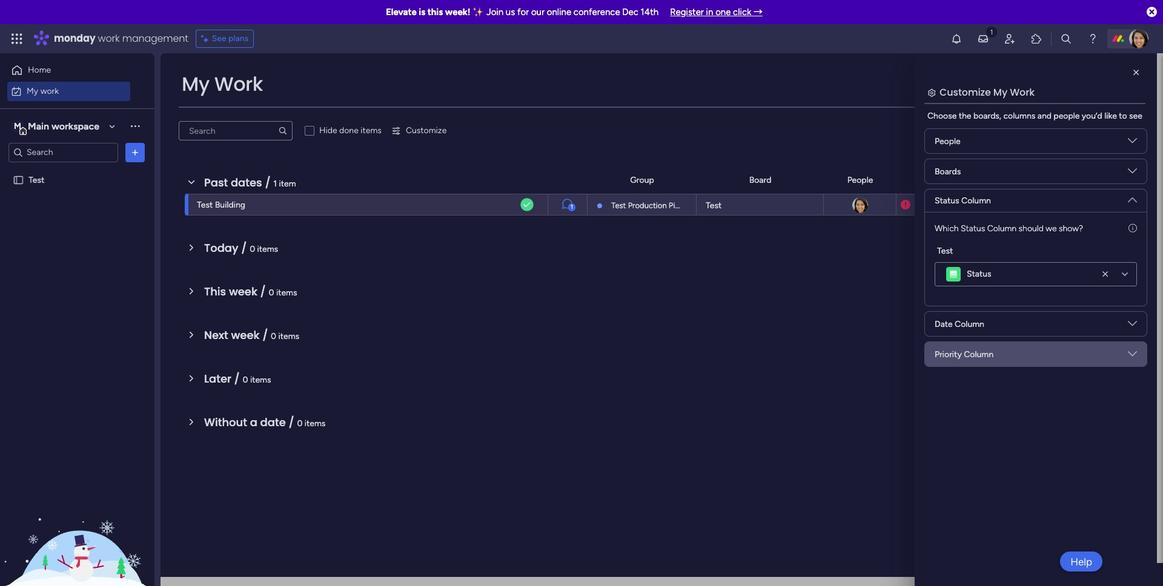 Task type: vqa. For each thing, say whether or not it's contained in the screenshot.
Assign
no



Task type: describe. For each thing, give the bounding box(es) containing it.
v2 overdue deadline image
[[901, 199, 911, 211]]

on
[[1032, 200, 1042, 210]]

1 vertical spatial people
[[848, 175, 874, 185]]

0 inside next week / 0 items
[[271, 332, 276, 342]]

the
[[959, 111, 972, 121]]

and
[[1038, 111, 1052, 121]]

dapulse dropdown down arrow image
[[1129, 136, 1138, 150]]

work for monday
[[98, 32, 120, 45]]

boards,
[[974, 111, 1002, 121]]

priority for priority
[[1096, 175, 1123, 185]]

0 inside later / 0 items
[[243, 375, 248, 386]]

work for my
[[40, 86, 59, 96]]

status right which on the top right
[[961, 224, 986, 234]]

see
[[212, 33, 226, 44]]

item
[[279, 179, 296, 189]]

without a date / 0 items
[[204, 415, 326, 430]]

test heading
[[938, 245, 954, 258]]

my for my work
[[182, 70, 210, 98]]

date for date
[[931, 175, 949, 185]]

production
[[628, 201, 667, 210]]

14th
[[641, 7, 659, 18]]

items inside later / 0 items
[[250, 375, 271, 386]]

dapulse dropdown down arrow image for date column
[[1129, 319, 1138, 333]]

items inside next week / 0 items
[[279, 332, 300, 342]]

home
[[28, 65, 51, 75]]

board
[[750, 175, 772, 185]]

1 image
[[987, 25, 998, 38]]

invite members image
[[1004, 33, 1017, 45]]

see plans button
[[196, 30, 254, 48]]

0 inside this week / 0 items
[[269, 288, 274, 298]]

apps image
[[1031, 33, 1043, 45]]

0 horizontal spatial dec
[[623, 7, 639, 18]]

my work
[[27, 86, 59, 96]]

items inside without a date / 0 items
[[305, 419, 326, 429]]

later / 0 items
[[204, 372, 271, 387]]

m
[[14, 121, 21, 131]]

v2 info image
[[1129, 222, 1138, 235]]

you'd
[[1083, 111, 1103, 121]]

next
[[204, 328, 228, 343]]

test building
[[197, 200, 245, 210]]

my work
[[182, 70, 263, 98]]

status up working on it at the right top of page
[[1012, 175, 1037, 185]]

people
[[1054, 111, 1080, 121]]

group
[[631, 175, 655, 185]]

james peterson image
[[851, 196, 870, 215]]

column down working
[[988, 224, 1017, 234]]

see plans
[[212, 33, 249, 44]]

see
[[1130, 111, 1143, 121]]

status up which on the top right
[[935, 196, 960, 206]]

elevate is this week! ✨ join us for our online conference dec 14th
[[386, 7, 659, 18]]

main
[[28, 120, 49, 132]]

date
[[260, 415, 286, 430]]

online
[[547, 7, 572, 18]]

register in one click → link
[[671, 7, 763, 18]]

which status column should we show?
[[935, 224, 1084, 234]]

monday work management
[[54, 32, 188, 45]]

/ right later
[[234, 372, 240, 387]]

items inside today / 0 items
[[257, 244, 278, 255]]

monday
[[54, 32, 96, 45]]

show?
[[1060, 224, 1084, 234]]

/ right date
[[289, 415, 294, 430]]

week for next
[[231, 328, 260, 343]]

plans
[[229, 33, 249, 44]]

test right the pipeline
[[706, 201, 722, 211]]

search image
[[278, 126, 288, 136]]

home button
[[7, 61, 130, 80]]

dapulse dropdown down arrow image for boards
[[1129, 167, 1138, 180]]

status column
[[935, 196, 992, 206]]

column for date column
[[955, 319, 985, 329]]

low
[[1101, 200, 1117, 210]]

/ down this week / 0 items
[[263, 328, 268, 343]]

elevate
[[386, 7, 417, 18]]

test group
[[935, 245, 1138, 287]]

0 inside without a date / 0 items
[[297, 419, 303, 429]]

james peterson image
[[1130, 29, 1149, 48]]

workspace image
[[12, 120, 24, 133]]

workspace options image
[[129, 120, 141, 132]]

for
[[518, 7, 529, 18]]

lottie animation element
[[0, 464, 155, 587]]

main workspace
[[28, 120, 99, 132]]

hide done items
[[319, 125, 382, 136]]

date column
[[935, 319, 985, 329]]

pipeline
[[669, 201, 697, 210]]

dapulse dropdown down arrow image for status column
[[1129, 191, 1138, 205]]

test list box
[[0, 167, 155, 354]]



Task type: locate. For each thing, give the bounding box(es) containing it.
my
[[182, 70, 210, 98], [994, 85, 1008, 99], [27, 86, 38, 96]]

column for priority column
[[965, 349, 994, 360]]

/ right today
[[241, 241, 247, 256]]

customize button
[[387, 121, 452, 141]]

customize for customize
[[406, 125, 447, 136]]

1 horizontal spatial work
[[1011, 85, 1035, 99]]

0 vertical spatial people
[[935, 136, 961, 146]]

None search field
[[179, 121, 293, 141]]

0 up next week / 0 items
[[269, 288, 274, 298]]

help button
[[1061, 552, 1103, 572]]

today / 0 items
[[204, 241, 278, 256]]

lottie animation image
[[0, 464, 155, 587]]

next week / 0 items
[[204, 328, 300, 343]]

management
[[122, 32, 188, 45]]

0 vertical spatial customize
[[940, 85, 992, 99]]

test down past
[[197, 200, 213, 210]]

test down which on the top right
[[938, 246, 954, 256]]

my down see plans button
[[182, 70, 210, 98]]

workspace
[[51, 120, 99, 132]]

select product image
[[11, 33, 23, 45]]

test inside group
[[938, 246, 954, 256]]

1 vertical spatial customize
[[406, 125, 447, 136]]

columns
[[1004, 111, 1036, 121]]

without
[[204, 415, 247, 430]]

public board image
[[13, 174, 24, 186]]

to
[[1120, 111, 1128, 121]]

work inside button
[[40, 86, 59, 96]]

1 vertical spatial 1
[[571, 204, 574, 211]]

test link
[[704, 195, 817, 216]]

notifications image
[[951, 33, 963, 45]]

hide
[[319, 125, 337, 136]]

status inside test group
[[967, 269, 992, 279]]

1 inside button
[[571, 204, 574, 211]]

status up date column
[[967, 269, 992, 279]]

date
[[931, 175, 949, 185], [935, 319, 953, 329]]

people up james peterson image
[[848, 175, 874, 185]]

it
[[1044, 200, 1049, 210]]

1 button
[[548, 194, 587, 216]]

dec left 14th
[[623, 7, 639, 18]]

0 right date
[[297, 419, 303, 429]]

past
[[204, 175, 228, 190]]

column down date column
[[965, 349, 994, 360]]

0 inside today / 0 items
[[250, 244, 255, 255]]

test for test building
[[197, 200, 213, 210]]

later
[[204, 372, 232, 387]]

→
[[754, 7, 763, 18]]

1 vertical spatial work
[[40, 86, 59, 96]]

items up without a date / 0 items
[[250, 375, 271, 386]]

people
[[935, 136, 961, 146], [848, 175, 874, 185]]

my inside button
[[27, 86, 38, 96]]

items right done
[[361, 125, 382, 136]]

click
[[734, 7, 752, 18]]

items
[[361, 125, 382, 136], [257, 244, 278, 255], [276, 288, 297, 298], [279, 332, 300, 342], [250, 375, 271, 386], [305, 419, 326, 429]]

work down home
[[40, 86, 59, 96]]

1 horizontal spatial 1
[[571, 204, 574, 211]]

0
[[250, 244, 255, 255], [269, 288, 274, 298], [271, 332, 276, 342], [243, 375, 248, 386], [297, 419, 303, 429]]

0 vertical spatial priority
[[1096, 175, 1123, 185]]

items right date
[[305, 419, 326, 429]]

0 vertical spatial 1
[[274, 179, 277, 189]]

2 dapulse dropdown down arrow image from the top
[[1129, 191, 1138, 205]]

my work button
[[7, 82, 130, 101]]

0 horizontal spatial work
[[214, 70, 263, 98]]

0 down this week / 0 items
[[271, 332, 276, 342]]

Search in workspace field
[[25, 145, 101, 159]]

status
[[1012, 175, 1037, 185], [935, 196, 960, 206], [961, 224, 986, 234], [967, 269, 992, 279]]

is
[[419, 7, 426, 18]]

date for date column
[[935, 319, 953, 329]]

week
[[229, 284, 258, 299], [231, 328, 260, 343]]

1 vertical spatial week
[[231, 328, 260, 343]]

priority for priority column
[[935, 349, 962, 360]]

dates
[[231, 175, 262, 190]]

customize
[[940, 85, 992, 99], [406, 125, 447, 136]]

0 horizontal spatial my
[[27, 86, 38, 96]]

inbox image
[[978, 33, 990, 45]]

register in one click →
[[671, 7, 763, 18]]

this week / 0 items
[[204, 284, 297, 299]]

test right 'public board' image
[[28, 175, 44, 185]]

done
[[339, 125, 359, 136]]

✨
[[473, 7, 484, 18]]

customize inside button
[[406, 125, 447, 136]]

dec 12
[[927, 200, 951, 209]]

Filter dashboard by text search field
[[179, 121, 293, 141]]

/ up next week / 0 items
[[260, 284, 266, 299]]

this
[[204, 284, 226, 299]]

our
[[532, 7, 545, 18]]

items down this week / 0 items
[[279, 332, 300, 342]]

in
[[707, 7, 714, 18]]

this
[[428, 7, 443, 18]]

customize my work
[[940, 85, 1035, 99]]

items up next week / 0 items
[[276, 288, 297, 298]]

items inside this week / 0 items
[[276, 288, 297, 298]]

work
[[214, 70, 263, 98], [1011, 85, 1035, 99]]

boards
[[935, 166, 962, 177]]

join
[[487, 7, 504, 18]]

register
[[671, 7, 704, 18]]

people down "choose"
[[935, 136, 961, 146]]

0 horizontal spatial people
[[848, 175, 874, 185]]

12
[[943, 200, 951, 209]]

work
[[98, 32, 120, 45], [40, 86, 59, 96]]

dec left 12
[[927, 200, 941, 209]]

2 horizontal spatial my
[[994, 85, 1008, 99]]

column up priority column on the bottom right of page
[[955, 319, 985, 329]]

priority column
[[935, 349, 994, 360]]

week for this
[[229, 284, 258, 299]]

one
[[716, 7, 731, 18]]

workspace selection element
[[12, 119, 101, 135]]

my for my work
[[27, 86, 38, 96]]

conference
[[574, 7, 620, 18]]

work down plans
[[214, 70, 263, 98]]

option
[[0, 169, 155, 172]]

customize for customize my work
[[940, 85, 992, 99]]

1 horizontal spatial people
[[935, 136, 961, 146]]

help
[[1071, 556, 1093, 568]]

0 horizontal spatial customize
[[406, 125, 447, 136]]

1 vertical spatial priority
[[935, 349, 962, 360]]

0 horizontal spatial 1
[[274, 179, 277, 189]]

test
[[28, 175, 44, 185], [197, 200, 213, 210], [706, 201, 722, 211], [612, 201, 626, 210], [938, 246, 954, 256]]

1 horizontal spatial my
[[182, 70, 210, 98]]

like
[[1105, 111, 1118, 121]]

items up this week / 0 items
[[257, 244, 278, 255]]

/ left item
[[265, 175, 271, 190]]

a
[[250, 415, 258, 430]]

1 vertical spatial date
[[935, 319, 953, 329]]

0 vertical spatial week
[[229, 284, 258, 299]]

week!
[[445, 7, 471, 18]]

1 vertical spatial dec
[[927, 200, 941, 209]]

1 inside past dates / 1 item
[[274, 179, 277, 189]]

0 horizontal spatial work
[[40, 86, 59, 96]]

0 vertical spatial date
[[931, 175, 949, 185]]

0 right later
[[243, 375, 248, 386]]

work up columns
[[1011, 85, 1035, 99]]

us
[[506, 7, 515, 18]]

should
[[1019, 224, 1044, 234]]

choose
[[928, 111, 957, 121]]

choose the boards, columns and people you'd like to see
[[928, 111, 1143, 121]]

1 dapulse dropdown down arrow image from the top
[[1129, 167, 1138, 180]]

0 right today
[[250, 244, 255, 255]]

past dates / 1 item
[[204, 175, 296, 190]]

week right 'next'
[[231, 328, 260, 343]]

1 horizontal spatial customize
[[940, 85, 992, 99]]

my down home
[[27, 86, 38, 96]]

main content containing past dates /
[[161, 53, 1158, 587]]

main content
[[161, 53, 1158, 587]]

priority
[[1096, 175, 1123, 185], [935, 349, 962, 360]]

test for test production pipeline
[[612, 201, 626, 210]]

working on it
[[999, 200, 1049, 210]]

1 horizontal spatial work
[[98, 32, 120, 45]]

column
[[962, 196, 992, 206], [988, 224, 1017, 234], [955, 319, 985, 329], [965, 349, 994, 360]]

dapulse dropdown down arrow image for priority column
[[1129, 350, 1138, 363]]

4 dapulse dropdown down arrow image from the top
[[1129, 350, 1138, 363]]

date up priority column on the bottom right of page
[[935, 319, 953, 329]]

date up dec 12
[[931, 175, 949, 185]]

column for status column
[[962, 196, 992, 206]]

1
[[274, 179, 277, 189], [571, 204, 574, 211]]

work right monday
[[98, 32, 120, 45]]

3 dapulse dropdown down arrow image from the top
[[1129, 319, 1138, 333]]

priority down date column
[[935, 349, 962, 360]]

0 horizontal spatial priority
[[935, 349, 962, 360]]

search everything image
[[1061, 33, 1073, 45]]

options image
[[129, 146, 141, 159]]

column right 12
[[962, 196, 992, 206]]

test inside list box
[[28, 175, 44, 185]]

we
[[1046, 224, 1057, 234]]

which
[[935, 224, 959, 234]]

priority up low
[[1096, 175, 1123, 185]]

test production pipeline
[[612, 201, 697, 210]]

help image
[[1087, 33, 1100, 45]]

test for test heading
[[938, 246, 954, 256]]

1 horizontal spatial dec
[[927, 200, 941, 209]]

test left production
[[612, 201, 626, 210]]

1 horizontal spatial priority
[[1096, 175, 1123, 185]]

week right this at the left of page
[[229, 284, 258, 299]]

dapulse dropdown down arrow image
[[1129, 167, 1138, 180], [1129, 191, 1138, 205], [1129, 319, 1138, 333], [1129, 350, 1138, 363]]

working
[[999, 200, 1030, 210]]

today
[[204, 241, 239, 256]]

0 vertical spatial dec
[[623, 7, 639, 18]]

building
[[215, 200, 245, 210]]

0 vertical spatial work
[[98, 32, 120, 45]]

my up boards,
[[994, 85, 1008, 99]]



